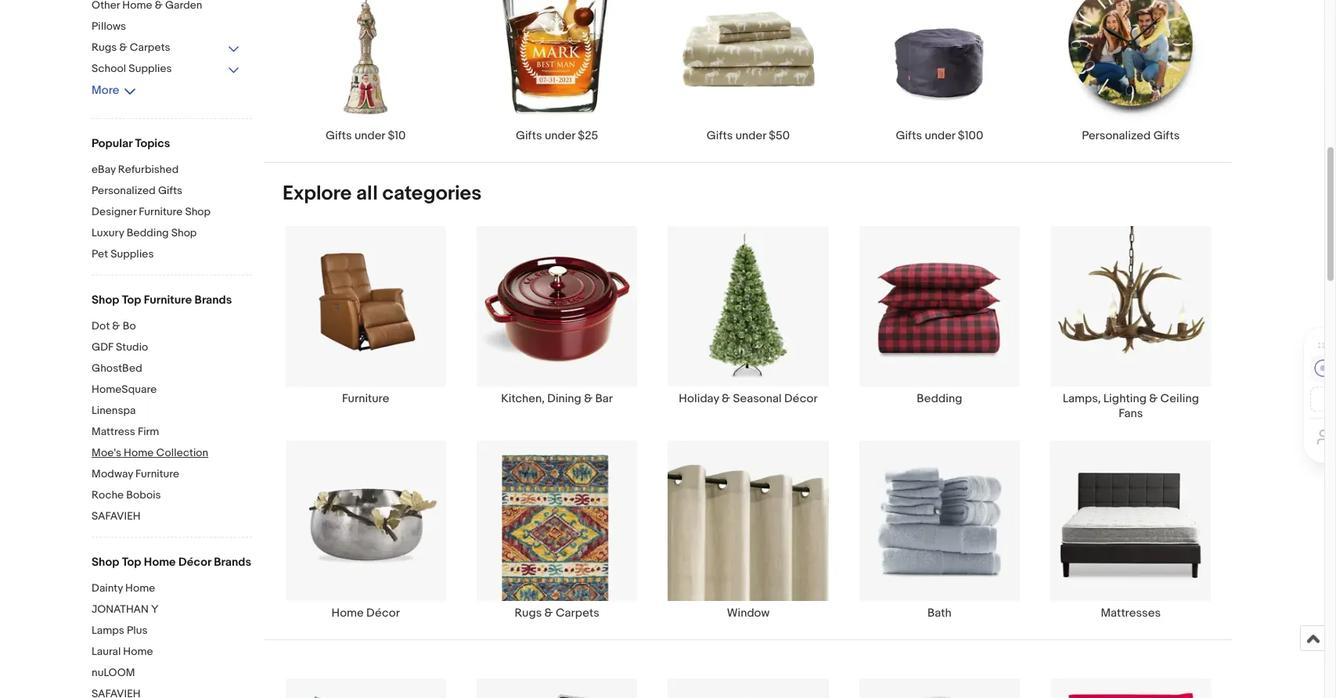 Task type: vqa. For each thing, say whether or not it's contained in the screenshot.
Décor
yes



Task type: describe. For each thing, give the bounding box(es) containing it.
lamps plus link
[[92, 624, 252, 639]]

modway furniture link
[[92, 467, 252, 482]]

furniture link
[[270, 225, 461, 421]]

supplies inside ebay refurbished personalized gifts designer furniture shop luxury bedding shop pet supplies
[[110, 247, 154, 261]]

safavieh
[[92, 510, 141, 523]]

seasonal
[[733, 391, 782, 406]]

& inside pillows rugs & carpets school supplies
[[119, 41, 127, 54]]

window link
[[653, 440, 844, 621]]

holiday & seasonal décor link
[[653, 225, 844, 421]]

ceiling
[[1161, 391, 1199, 406]]

rugs inside pillows rugs & carpets school supplies
[[92, 41, 117, 54]]

dainty
[[92, 582, 123, 595]]

pillows rugs & carpets school supplies
[[92, 20, 172, 75]]

gifts under $10 link
[[270, 0, 461, 143]]

décor for home
[[178, 555, 211, 570]]

gifts under $50
[[707, 128, 790, 143]]

under for $50
[[736, 128, 766, 143]]

window
[[727, 606, 770, 621]]

gifts for gifts under $50
[[707, 128, 733, 143]]

pillows link
[[92, 20, 240, 34]]

collection
[[156, 446, 208, 460]]

dot & bo gdf studio ghostbed homesquare linenspa mattress firm moe's home collection modway furniture roche bobois safavieh
[[92, 319, 208, 523]]

firm
[[138, 425, 159, 438]]

1 vertical spatial brands
[[214, 555, 251, 570]]

personalized inside ebay refurbished personalized gifts designer furniture shop luxury bedding shop pet supplies
[[92, 184, 156, 197]]

1 horizontal spatial rugs
[[515, 606, 542, 621]]

lamps, lighting & ceiling fans
[[1063, 391, 1199, 421]]

gifts under $25
[[516, 128, 598, 143]]

shop up dainty
[[92, 555, 119, 570]]

bedding inside ebay refurbished personalized gifts designer furniture shop luxury bedding shop pet supplies
[[127, 226, 169, 240]]

roche bobois link
[[92, 488, 252, 503]]

gifts under $100
[[896, 128, 983, 143]]

shop top furniture brands
[[92, 293, 232, 308]]

gifts for gifts under $100
[[896, 128, 922, 143]]

rugs & carpets link
[[461, 440, 653, 621]]

bobois
[[126, 488, 161, 502]]

school supplies button
[[92, 62, 240, 77]]

linenspa link
[[92, 404, 252, 419]]

topics
[[135, 136, 170, 151]]

1 horizontal spatial personalized gifts link
[[1035, 0, 1227, 143]]

ghostbed
[[92, 362, 142, 375]]

holiday & seasonal décor
[[679, 391, 818, 406]]

explore
[[283, 181, 352, 206]]

gdf studio link
[[92, 341, 252, 355]]

roche
[[92, 488, 124, 502]]

dot & bo link
[[92, 319, 252, 334]]

gifts under $50 link
[[653, 0, 844, 143]]

refurbished
[[118, 163, 179, 176]]

laural
[[92, 645, 121, 658]]

all
[[356, 181, 378, 206]]

ghostbed link
[[92, 362, 252, 377]]

bath
[[928, 606, 952, 621]]

pet
[[92, 247, 108, 261]]

moe's home collection link
[[92, 446, 252, 461]]

personalized gifts
[[1082, 128, 1180, 143]]

lamps, lighting & ceiling fans link
[[1035, 225, 1227, 421]]

décor inside home décor 'link'
[[366, 606, 400, 621]]

luxury
[[92, 226, 124, 240]]

gdf
[[92, 341, 113, 354]]

school
[[92, 62, 126, 75]]

rugs & carpets
[[515, 606, 599, 621]]

mattresses link
[[1035, 440, 1227, 621]]

designer
[[92, 205, 136, 218]]

bo
[[123, 319, 136, 333]]

bar
[[595, 391, 613, 406]]

safavieh link
[[92, 510, 252, 524]]

fans
[[1119, 406, 1143, 421]]

categories
[[382, 181, 482, 206]]

y
[[151, 603, 159, 616]]

$25
[[578, 128, 598, 143]]

gifts inside ebay refurbished personalized gifts designer furniture shop luxury bedding shop pet supplies
[[158, 184, 182, 197]]

home décor link
[[270, 440, 461, 621]]

dainty home jonathan y lamps plus laural home nuloom
[[92, 582, 159, 679]]



Task type: locate. For each thing, give the bounding box(es) containing it.
kitchen, dining & bar link
[[461, 225, 653, 421]]

& inside lamps, lighting & ceiling fans
[[1149, 391, 1158, 406]]

1 vertical spatial top
[[122, 555, 141, 570]]

0 vertical spatial personalized gifts link
[[1035, 0, 1227, 143]]

shop up the dot
[[92, 293, 119, 308]]

nuloom
[[92, 666, 135, 679]]

brands
[[195, 293, 232, 308], [214, 555, 251, 570]]

home
[[124, 446, 154, 460], [144, 555, 176, 570], [125, 582, 155, 595], [332, 606, 364, 621], [123, 645, 153, 658]]

carpets inside pillows rugs & carpets school supplies
[[130, 41, 170, 54]]

under inside gifts under $25 link
[[545, 128, 575, 143]]

4 under from the left
[[925, 128, 955, 143]]

0 vertical spatial décor
[[784, 391, 818, 406]]

dainty home link
[[92, 582, 252, 597]]

supplies inside pillows rugs & carpets school supplies
[[129, 62, 172, 75]]

décor for seasonal
[[784, 391, 818, 406]]

top up dainty
[[122, 555, 141, 570]]

carpets
[[130, 41, 170, 54], [556, 606, 599, 621]]

dot
[[92, 319, 110, 333]]

rugs
[[92, 41, 117, 54], [515, 606, 542, 621]]

gifts for gifts under $10
[[326, 128, 352, 143]]

0 horizontal spatial personalized gifts link
[[92, 184, 252, 199]]

1 horizontal spatial carpets
[[556, 606, 599, 621]]

lighting
[[1104, 391, 1147, 406]]

moe's
[[92, 446, 121, 460]]

under left $100
[[925, 128, 955, 143]]

shop
[[185, 205, 211, 218], [171, 226, 197, 240], [92, 293, 119, 308], [92, 555, 119, 570]]

furniture
[[139, 205, 183, 218], [144, 293, 192, 308], [342, 391, 389, 406], [135, 467, 179, 481]]

luxury bedding shop link
[[92, 226, 252, 241]]

popular
[[92, 136, 132, 151]]

gifts under $100 link
[[844, 0, 1035, 143]]

top
[[122, 293, 141, 308], [122, 555, 141, 570]]

1 vertical spatial décor
[[178, 555, 211, 570]]

kitchen,
[[501, 391, 545, 406]]

1 top from the top
[[122, 293, 141, 308]]

pet supplies link
[[92, 247, 252, 262]]

1 vertical spatial rugs
[[515, 606, 542, 621]]

home inside 'link'
[[332, 606, 364, 621]]

jonathan
[[92, 603, 149, 616]]

0 horizontal spatial décor
[[178, 555, 211, 570]]

under inside the gifts under $100 link
[[925, 128, 955, 143]]

1 horizontal spatial bedding
[[917, 391, 962, 406]]

dining
[[547, 391, 581, 406]]

gifts under $10
[[326, 128, 406, 143]]

supplies down rugs & carpets dropdown button
[[129, 62, 172, 75]]

2 horizontal spatial décor
[[784, 391, 818, 406]]

nuloom link
[[92, 666, 252, 681]]

explore all categories
[[283, 181, 482, 206]]

3 under from the left
[[736, 128, 766, 143]]

plus
[[127, 624, 148, 637]]

shop up the luxury bedding shop link
[[185, 205, 211, 218]]

top up bo
[[122, 293, 141, 308]]

laural home link
[[92, 645, 252, 660]]

gifts for gifts under $25
[[516, 128, 542, 143]]

0 vertical spatial top
[[122, 293, 141, 308]]

0 vertical spatial supplies
[[129, 62, 172, 75]]

furniture inside ebay refurbished personalized gifts designer furniture shop luxury bedding shop pet supplies
[[139, 205, 183, 218]]

kitchen, dining & bar
[[501, 391, 613, 406]]

& inside dot & bo gdf studio ghostbed homesquare linenspa mattress firm moe's home collection modway furniture roche bobois safavieh
[[112, 319, 120, 333]]

0 horizontal spatial personalized
[[92, 184, 156, 197]]

designer furniture shop link
[[92, 205, 252, 220]]

ebay refurbished personalized gifts designer furniture shop luxury bedding shop pet supplies
[[92, 163, 211, 261]]

gifts inside "link"
[[707, 128, 733, 143]]

2 top from the top
[[122, 555, 141, 570]]

2 under from the left
[[545, 128, 575, 143]]

lamps,
[[1063, 391, 1101, 406]]

0 vertical spatial carpets
[[130, 41, 170, 54]]

homesquare link
[[92, 383, 252, 398]]

$10
[[388, 128, 406, 143]]

1 vertical spatial personalized
[[92, 184, 156, 197]]

under
[[355, 128, 385, 143], [545, 128, 575, 143], [736, 128, 766, 143], [925, 128, 955, 143]]

top for furniture
[[122, 293, 141, 308]]

gifts
[[326, 128, 352, 143], [516, 128, 542, 143], [707, 128, 733, 143], [896, 128, 922, 143], [1154, 128, 1180, 143], [158, 184, 182, 197]]

studio
[[116, 341, 148, 354]]

pillows
[[92, 20, 126, 33]]

home décor
[[332, 606, 400, 621]]

brands up dot & bo link
[[195, 293, 232, 308]]

under left $50
[[736, 128, 766, 143]]

under for $10
[[355, 128, 385, 143]]

supplies
[[129, 62, 172, 75], [110, 247, 154, 261]]

under for $100
[[925, 128, 955, 143]]

more button
[[92, 83, 137, 98]]

lamps
[[92, 624, 124, 637]]

0 vertical spatial rugs
[[92, 41, 117, 54]]

0 vertical spatial personalized
[[1082, 128, 1151, 143]]

shop down designer furniture shop link
[[171, 226, 197, 240]]

1 horizontal spatial personalized
[[1082, 128, 1151, 143]]

under inside gifts under $50 "link"
[[736, 128, 766, 143]]

décor inside holiday & seasonal décor link
[[784, 391, 818, 406]]

mattress firm link
[[92, 425, 252, 440]]

1 vertical spatial personalized gifts link
[[92, 184, 252, 199]]

1 vertical spatial bedding
[[917, 391, 962, 406]]

shop top home décor brands
[[92, 555, 251, 570]]

1 under from the left
[[355, 128, 385, 143]]

ebay
[[92, 163, 116, 176]]

ebay refurbished link
[[92, 163, 252, 178]]

top for home
[[122, 555, 141, 570]]

personalized
[[1082, 128, 1151, 143], [92, 184, 156, 197]]

0 vertical spatial brands
[[195, 293, 232, 308]]

0 horizontal spatial rugs
[[92, 41, 117, 54]]

under inside gifts under $10 link
[[355, 128, 385, 143]]

1 vertical spatial supplies
[[110, 247, 154, 261]]

mattresses
[[1101, 606, 1161, 621]]

more
[[92, 83, 119, 98]]

under left $10
[[355, 128, 385, 143]]

under for $25
[[545, 128, 575, 143]]

1 vertical spatial carpets
[[556, 606, 599, 621]]

under left '$25'
[[545, 128, 575, 143]]

décor
[[784, 391, 818, 406], [178, 555, 211, 570], [366, 606, 400, 621]]

0 vertical spatial bedding
[[127, 226, 169, 240]]

0 horizontal spatial carpets
[[130, 41, 170, 54]]

holiday
[[679, 391, 719, 406]]

jonathan y link
[[92, 603, 252, 618]]

&
[[119, 41, 127, 54], [112, 319, 120, 333], [584, 391, 593, 406], [722, 391, 730, 406], [1149, 391, 1158, 406], [545, 606, 553, 621]]

modway
[[92, 467, 133, 481]]

furniture inside dot & bo gdf studio ghostbed homesquare linenspa mattress firm moe's home collection modway furniture roche bobois safavieh
[[135, 467, 179, 481]]

brands up dainty home link
[[214, 555, 251, 570]]

gifts under $25 link
[[461, 0, 653, 143]]

personalized gifts link
[[1035, 0, 1227, 143], [92, 184, 252, 199]]

mattress
[[92, 425, 135, 438]]

1 horizontal spatial décor
[[366, 606, 400, 621]]

rugs & carpets button
[[92, 41, 240, 56]]

popular topics
[[92, 136, 170, 151]]

supplies down luxury
[[110, 247, 154, 261]]

homesquare
[[92, 383, 157, 396]]

2 vertical spatial décor
[[366, 606, 400, 621]]

bedding link
[[844, 225, 1035, 421]]

$100
[[958, 128, 983, 143]]

0 horizontal spatial bedding
[[127, 226, 169, 240]]

bedding
[[127, 226, 169, 240], [917, 391, 962, 406]]

bath link
[[844, 440, 1035, 621]]

$50
[[769, 128, 790, 143]]

linenspa
[[92, 404, 136, 417]]

home inside dot & bo gdf studio ghostbed homesquare linenspa mattress firm moe's home collection modway furniture roche bobois safavieh
[[124, 446, 154, 460]]



